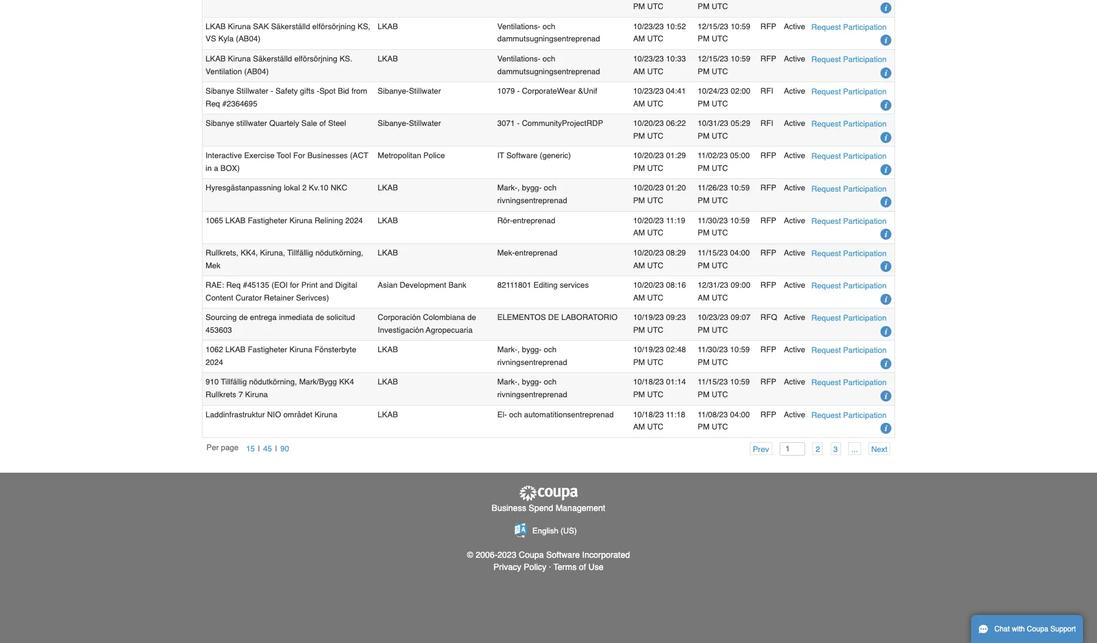Task type: describe. For each thing, give the bounding box(es) containing it.
08:29
[[666, 248, 686, 257]]

rae: req #45135 (eoi for print and digital content curator retainer serivces)
[[206, 280, 357, 302]]

01:14
[[666, 377, 686, 387]]

participation for 01:20
[[843, 184, 887, 193]]

1065
[[206, 216, 223, 225]]

bygg- for 10/18/23 01:14 pm utc
[[522, 377, 542, 387]]

request participation button for 01:14
[[812, 376, 887, 389]]

10/24/23
[[698, 86, 729, 96]]

pm inside the 10/20/23 06:22 pm utc
[[633, 131, 645, 140]]

pm inside 10/18/23 01:14 pm utc
[[633, 390, 645, 399]]

11/26/23 10:59 pm utc
[[698, 183, 750, 205]]

privacy policy
[[494, 562, 547, 572]]

0 vertical spatial software
[[507, 151, 538, 160]]

- right gifts at top
[[317, 86, 319, 96]]

active for 10/23/23 04:41 am utc
[[784, 86, 806, 96]]

(ab04) inside "lkab kiruna säkerställd elförsörjning ks. ventilation (ab04)"
[[244, 67, 269, 76]]

chat with coupa support
[[995, 625, 1076, 633]]

business spend management
[[492, 503, 606, 513]]

next button
[[869, 442, 891, 455]]

...
[[852, 445, 858, 454]]

for
[[290, 280, 299, 290]]

©
[[467, 550, 473, 560]]

kiruna inside lkab kiruna sak säkerställd elförsörjning ks, vs kyla (ab04)
[[228, 22, 251, 31]]

1 de from the left
[[239, 313, 248, 322]]

page
[[221, 443, 239, 452]]

rör-entreprenad
[[497, 216, 555, 225]]

req inside rae: req #45135 (eoi for print and digital content curator retainer serivces)
[[226, 280, 241, 290]]

use
[[589, 562, 604, 572]]

bygg- for 10/20/23 01:20 pm utc
[[522, 183, 542, 193]]

10:52
[[666, 22, 686, 31]]

request for 09:23
[[812, 313, 841, 323]]

- left safety
[[271, 86, 273, 96]]

terms of use link
[[554, 562, 604, 572]]

stillwater inside the sibanye stillwater - safety gifts -spot bid from req #2364695
[[236, 86, 268, 96]]

10/18/23 for am
[[633, 410, 664, 419]]

rfp for 10/20/23 08:29 am utc
[[761, 248, 777, 257]]

pm inside 11/02/23 05:00 pm utc
[[698, 164, 710, 173]]

10/18/23 01:14 pm utc
[[633, 377, 686, 399]]

2024 for 1065 lkab fastigheter kiruna relining 2024
[[345, 216, 363, 225]]

it software (generic)
[[497, 151, 571, 160]]

laddinfrastruktur nio området kiruna
[[206, 410, 337, 419]]

453603
[[206, 325, 232, 335]]

ventilations- for 10/23/23 10:33 am utc
[[497, 54, 541, 63]]

12/15/23 10:59 pm utc for 10:33
[[698, 54, 751, 76]]

lkab inside "1062 lkab fastigheter kiruna fönsterbyte 2024"
[[225, 345, 246, 354]]

pm up 10/24/23
[[698, 67, 710, 76]]

investigación
[[378, 325, 424, 335]]

utc inside 10/23/23 10:33 am utc
[[647, 67, 664, 76]]

82111801 editing services
[[497, 280, 589, 290]]

kiruna inside "lkab kiruna säkerställd elförsörjning ks. ventilation (ab04)"
[[228, 54, 251, 63]]

11/02/23
[[698, 151, 728, 160]]

pm inside 10/19/23 09:23 pm utc
[[633, 325, 645, 335]]

utc inside the 10/23/23 04:41 am utc
[[647, 99, 664, 108]]

10/19/23 09:23 pm utc
[[633, 313, 686, 335]]

utc inside 10/20/23 08:16 am utc
[[647, 293, 664, 302]]

10/20/23 for 10/20/23 08:29 am utc
[[633, 248, 664, 257]]

sibanye-stillwater for sibanye stillwater - safety gifts -spot bid from req #2364695
[[378, 86, 441, 96]]

spend
[[529, 503, 553, 513]]

privacy policy link
[[494, 562, 547, 572]]

1 horizontal spatial software
[[546, 550, 580, 560]]

12/31/23 09:00 am utc
[[698, 280, 751, 302]]

am for 10/20/23 08:16 am utc
[[633, 293, 645, 302]]

entreprenad for rör-
[[513, 216, 555, 225]]

request for 01:29
[[812, 152, 841, 161]]

management
[[556, 503, 606, 513]]

2024 for 1062 lkab fastigheter kiruna fönsterbyte 2024
[[206, 358, 223, 367]]

sak
[[253, 22, 269, 31]]

(ab04) inside lkab kiruna sak säkerställd elförsörjning ks, vs kyla (ab04)
[[236, 34, 261, 43]]

per
[[207, 443, 219, 452]]

rfi for 02:00
[[761, 86, 773, 96]]

participation for 01:29
[[843, 152, 887, 161]]

laddinfrastruktur
[[206, 410, 265, 419]]

with
[[1012, 625, 1025, 633]]

vs
[[206, 34, 216, 43]]

request for 11:19
[[812, 216, 841, 225]]

rullkrets, kk4, kiruna, tillfällig nödutkörning, mek
[[206, 248, 363, 270]]

communityprojectrdp
[[522, 119, 603, 128]]

request participation for 09:23
[[812, 313, 887, 323]]

businesses
[[307, 151, 348, 160]]

pm right 10/23/23 10:52 am utc
[[698, 34, 710, 43]]

lkab kiruna sak säkerställd elförsörjning ks, vs kyla (ab04)
[[206, 22, 370, 43]]

10:59 for 10/19/23 02:48 pm utc
[[730, 345, 750, 354]]

3071
[[497, 119, 515, 128]]

11/30/23 10:59 pm utc for 11:19
[[698, 216, 750, 238]]

corporatewear
[[522, 86, 576, 96]]

1079 - corporatewear &unif
[[497, 86, 598, 96]]

active for 10/20/23 08:16 am utc
[[784, 280, 806, 290]]

req inside the sibanye stillwater - safety gifts -spot bid from req #2364695
[[206, 99, 220, 108]]

15 | 45 | 90
[[246, 444, 289, 453]]

request participation button for 04:41
[[812, 85, 887, 98]]

lkab inside "lkab kiruna säkerställd elförsörjning ks. ventilation (ab04)"
[[206, 54, 226, 63]]

policy
[[524, 562, 547, 572]]

coupa inside button
[[1027, 625, 1049, 633]]

request participation for 11:19
[[812, 216, 887, 225]]

participation for 11:18
[[843, 410, 887, 420]]

police
[[424, 151, 445, 160]]

12/15/23 10:59 pm utc for 10:52
[[698, 22, 751, 43]]

exercise
[[244, 151, 275, 160]]

participation for 06:22
[[843, 119, 887, 128]]

mark-, bygg- och rivningsentreprenad for 10/18/23
[[497, 377, 567, 399]]

agropecuaria
[[426, 325, 473, 335]]

privacy
[[494, 562, 522, 572]]

tillfällig inside 910 tillfällig nödutkörning, mark/bygg kk4 rullkrets 7 kiruna
[[221, 377, 247, 387]]

box)
[[221, 164, 240, 173]]

10/24/23 02:00 pm utc
[[698, 86, 751, 108]]

stillwater for sibanye stillwater quartely sale of steel
[[409, 119, 441, 128]]

12/15/23 for 10:52
[[698, 22, 729, 31]]

2 | from the left
[[275, 444, 277, 453]]

fastigheter for 1065
[[248, 216, 287, 225]]

utc inside 10/19/23 09:23 pm utc
[[647, 325, 664, 335]]

mark-, bygg- och rivningsentreprenad for 10/19/23
[[497, 345, 567, 367]]

active for 10/23/23 10:52 am utc
[[784, 22, 806, 31]]

utc inside 11/15/23 10:59 pm utc
[[712, 390, 728, 399]]

10/18/23 11:18 am utc
[[633, 410, 686, 432]]

#2364695
[[222, 99, 258, 108]]

request for 10:33
[[812, 55, 841, 64]]

terms of use
[[554, 562, 604, 572]]

, for 10/18/23
[[518, 377, 520, 387]]

10/20/23 08:16 am utc
[[633, 280, 686, 302]]

utc inside 10/24/23 02:00 pm utc
[[712, 99, 728, 108]]

ventilation
[[206, 67, 242, 76]]

10/23/23 for 10/23/23 10:33 am utc
[[633, 54, 664, 63]]

rfp for 10/23/23 10:52 am utc
[[761, 22, 777, 31]]

terms
[[554, 562, 577, 572]]

11/30/23 for 11:19
[[698, 216, 728, 225]]

request participation button for 02:48
[[812, 344, 887, 357]]

10/20/23 for 10/20/23 06:22 pm utc
[[633, 119, 664, 128]]

content
[[206, 293, 233, 302]]

participation for 01:14
[[843, 378, 887, 387]]

10:59 for 10/20/23 01:20 pm utc
[[730, 183, 750, 193]]

am for 10/23/23 10:33 am utc
[[633, 67, 645, 76]]

active for 10/23/23 10:33 am utc
[[784, 54, 806, 63]]

elementos
[[497, 313, 546, 322]]

05:00
[[730, 151, 750, 160]]

active for 10/20/23 01:20 pm utc
[[784, 183, 806, 193]]

request participation button for 10:52
[[812, 21, 887, 33]]

rae:
[[206, 280, 224, 290]]

utc inside 10/23/23 10:52 am utc
[[647, 34, 664, 43]]

10/20/23 for 10/20/23 01:20 pm utc
[[633, 183, 664, 193]]

pm inside 11/26/23 10:59 pm utc
[[698, 196, 710, 205]]

participation for 09:23
[[843, 313, 887, 323]]

am for 10/18/23 11:18 am utc
[[633, 422, 645, 432]]

rfi for 05:29
[[761, 119, 773, 128]]

request participation button for 08:16
[[812, 279, 887, 292]]

el-
[[497, 410, 507, 419]]

09:23
[[666, 313, 686, 322]]

rivningsentreprenad for 10/18/23 01:14 pm utc
[[497, 390, 567, 399]]

rivningsentreprenad for 10/19/23 02:48 pm utc
[[497, 358, 567, 367]]

serivces)
[[296, 293, 329, 302]]

request for 06:22
[[812, 119, 841, 128]]

dammutsugningsentreprenad for 10/23/23 10:52 am utc
[[497, 34, 600, 43]]

10/19/23 02:48 pm utc
[[633, 345, 686, 367]]

and
[[320, 280, 333, 290]]

rfq
[[761, 313, 777, 322]]

hyresgästanpassning
[[206, 183, 282, 193]]

pm inside 10/20/23 01:29 pm utc
[[633, 164, 645, 173]]

mek
[[206, 261, 221, 270]]

10/20/23 for 10/20/23 11:19 am utc
[[633, 216, 664, 225]]

active for 10/18/23 11:18 am utc
[[784, 410, 806, 419]]

solicitud
[[327, 313, 355, 322]]

11/08/23
[[698, 410, 728, 419]]

kiruna inside "1062 lkab fastigheter kiruna fönsterbyte 2024"
[[290, 345, 312, 354]]

2 inside button
[[816, 445, 820, 454]]

utc inside 10/19/23 02:48 pm utc
[[647, 358, 664, 367]]

fönsterbyte
[[315, 345, 356, 354]]

rfp for 10/18/23 01:14 pm utc
[[761, 377, 777, 387]]

01:29
[[666, 151, 686, 160]]

0 horizontal spatial of
[[319, 119, 326, 128]]

request participation button for 01:29
[[812, 150, 887, 163]]

for
[[293, 151, 305, 160]]

910
[[206, 377, 219, 387]]

(us)
[[561, 526, 577, 535]]

am for 12/31/23 09:00 am utc
[[698, 293, 710, 302]]

sale
[[301, 119, 317, 128]]

utc inside 10/23/23 09:07 pm utc
[[712, 325, 728, 335]]

45
[[263, 444, 272, 453]]

pm inside 11/08/23 04:00 pm utc
[[698, 422, 710, 432]]

09:07
[[731, 313, 751, 322]]

11/15/23 for 11/15/23 10:59 pm utc
[[698, 377, 728, 387]]

request participation for 10:33
[[812, 55, 887, 64]]

11/02/23 05:00 pm utc
[[698, 151, 750, 173]]

90
[[280, 444, 289, 453]]

navigation containing prev
[[743, 442, 891, 456]]

pm inside 10/24/23 02:00 pm utc
[[698, 99, 710, 108]]

pm inside 10/20/23 01:20 pm utc
[[633, 196, 645, 205]]

- right '3071'
[[517, 119, 520, 128]]

utc inside 10/20/23 01:29 pm utc
[[647, 164, 664, 173]]

request participation button for 09:23
[[812, 312, 887, 324]]

quartely
[[269, 119, 299, 128]]

10/20/23 01:29 pm utc
[[633, 151, 686, 173]]

- right 1079 at the left
[[517, 86, 520, 96]]

laboratorio
[[561, 313, 618, 322]]

participation for 08:16
[[843, 281, 887, 290]]

rfp for 10/19/23 02:48 pm utc
[[761, 345, 777, 354]]

10/23/23 for 10/23/23 10:52 am utc
[[633, 22, 664, 31]]



Task type: vqa. For each thing, say whether or not it's contained in the screenshot.


Task type: locate. For each thing, give the bounding box(es) containing it.
11/30/23 10:59 pm utc up 11/15/23 04:00 pm utc
[[698, 216, 750, 238]]

6 request from the top
[[812, 184, 841, 193]]

4 rfp from the top
[[761, 183, 777, 193]]

0 vertical spatial säkerställd
[[271, 22, 310, 31]]

2024 right relining at the top left of page
[[345, 216, 363, 225]]

10/18/23 inside 10/18/23 01:14 pm utc
[[633, 377, 664, 387]]

participation for 04:41
[[843, 87, 887, 96]]

prev button
[[750, 442, 772, 455]]

participation for 11:19
[[843, 216, 887, 225]]

5 active from the top
[[784, 151, 806, 160]]

active for 10/20/23 08:29 am utc
[[784, 248, 806, 257]]

8 participation from the top
[[843, 249, 887, 258]]

45 button
[[260, 442, 275, 455]]

am for 10/23/23 04:41 am utc
[[633, 99, 645, 108]]

2 vertical spatial mark-
[[497, 377, 518, 387]]

request for 11:18
[[812, 410, 841, 420]]

2006-
[[476, 550, 498, 560]]

9 request from the top
[[812, 281, 841, 290]]

0 vertical spatial sibanye-stillwater
[[378, 86, 441, 96]]

request participation button for 11:18
[[812, 409, 887, 421]]

am up the 10/20/23 06:22 pm utc
[[633, 99, 645, 108]]

ventilations- och dammutsugningsentreprenad
[[497, 22, 600, 43], [497, 54, 600, 76]]

9 request participation button from the top
[[812, 279, 887, 292]]

rfi right 02:00
[[761, 86, 773, 96]]

2 fastigheter from the top
[[248, 345, 287, 354]]

4 request participation from the top
[[812, 119, 887, 128]]

10/23/23 left 10:33
[[633, 54, 664, 63]]

10/20/23 inside 10/20/23 08:16 am utc
[[633, 280, 664, 290]]

0 horizontal spatial |
[[258, 444, 260, 453]]

1 request from the top
[[812, 22, 841, 31]]

1 active from the top
[[784, 22, 806, 31]]

2 rfp from the top
[[761, 54, 777, 63]]

11/30/23 down 11/26/23 10:59 pm utc
[[698, 216, 728, 225]]

10/31/23 05:29 pm utc
[[698, 119, 751, 140]]

10/20/23 for 10/20/23 08:16 am utc
[[633, 280, 664, 290]]

7 request participation from the top
[[812, 216, 887, 225]]

3 rfp from the top
[[761, 151, 777, 160]]

2 mark-, bygg- och rivningsentreprenad from the top
[[497, 345, 567, 367]]

10 rfp from the top
[[761, 410, 777, 419]]

1 vertical spatial entreprenad
[[515, 248, 558, 257]]

0 vertical spatial sibanye
[[206, 86, 234, 96]]

am up 10/20/23 08:16 am utc
[[633, 261, 645, 270]]

1 vertical spatial säkerställd
[[253, 54, 292, 63]]

elförsörjning inside lkab kiruna sak säkerställd elförsörjning ks, vs kyla (ab04)
[[312, 22, 356, 31]]

nödutkörning, inside 910 tillfällig nödutkörning, mark/bygg kk4 rullkrets 7 kiruna
[[249, 377, 297, 387]]

pm down 11/08/23
[[698, 422, 710, 432]]

| left 45
[[258, 444, 260, 453]]

12/15/23 10:59 pm utc
[[698, 22, 751, 43], [698, 54, 751, 76]]

request for 08:16
[[812, 281, 841, 290]]

6 request participation button from the top
[[812, 182, 887, 195]]

rivningsentreprenad down elementos
[[497, 358, 567, 367]]

10/23/23 left 04:41
[[633, 86, 664, 96]]

10/20/23
[[633, 119, 664, 128], [633, 151, 664, 160], [633, 183, 664, 193], [633, 216, 664, 225], [633, 248, 664, 257], [633, 280, 664, 290]]

am inside 10/20/23 11:19 am utc
[[633, 228, 645, 238]]

11/15/23 inside 11/15/23 10:59 pm utc
[[698, 377, 728, 387]]

nio
[[267, 410, 281, 419]]

services
[[560, 280, 589, 290]]

1 vertical spatial req
[[226, 280, 241, 290]]

10/19/23 for 10/19/23 09:23 pm utc
[[633, 313, 664, 322]]

rfp for 10/18/23 11:18 am utc
[[761, 410, 777, 419]]

10:59 inside 11/26/23 10:59 pm utc
[[730, 183, 750, 193]]

sibanye down ventilation
[[206, 86, 234, 96]]

kv.10
[[309, 183, 329, 193]]

2 left 3
[[816, 445, 820, 454]]

2 vertical spatial mark-, bygg- och rivningsentreprenad
[[497, 377, 567, 399]]

11 request participation from the top
[[812, 346, 887, 355]]

2 10/18/23 from the top
[[633, 410, 664, 419]]

1 sibanye from the top
[[206, 86, 234, 96]]

1062 lkab fastigheter kiruna fönsterbyte 2024
[[206, 345, 356, 367]]

(generic)
[[540, 151, 571, 160]]

1 vertical spatial mark-
[[497, 345, 518, 354]]

, for 10/20/23
[[518, 183, 520, 193]]

04:00 inside 11/15/23 04:00 pm utc
[[730, 248, 750, 257]]

2 vertical spatial rivningsentreprenad
[[497, 390, 567, 399]]

04:00 inside 11/08/23 04:00 pm utc
[[730, 410, 750, 419]]

04:41
[[666, 86, 686, 96]]

1 vertical spatial 2
[[816, 445, 820, 454]]

3 de from the left
[[467, 313, 476, 322]]

10/20/23 06:22 pm utc
[[633, 119, 686, 140]]

metropolitan
[[378, 151, 421, 160]]

11/30/23 10:59 pm utc for 02:48
[[698, 345, 750, 367]]

am down 12/31/23
[[698, 293, 710, 302]]

1 sibanye-stillwater from the top
[[378, 86, 441, 96]]

10 request participation button from the top
[[812, 312, 887, 324]]

2 dammutsugningsentreprenad from the top
[[497, 67, 600, 76]]

per page
[[207, 443, 239, 452]]

sibanye-stillwater right from
[[378, 86, 441, 96]]

0 vertical spatial entreprenad
[[513, 216, 555, 225]]

1 vertical spatial of
[[579, 562, 586, 572]]

am inside 10/18/23 11:18 am utc
[[633, 422, 645, 432]]

3 mark- from the top
[[497, 377, 518, 387]]

2 12/15/23 from the top
[[698, 54, 729, 63]]

12/31/23
[[698, 280, 729, 290]]

1 vertical spatial nödutkörning,
[[249, 377, 297, 387]]

10/23/23 10:52 am utc
[[633, 22, 686, 43]]

1 participation from the top
[[843, 22, 887, 31]]

participation for 08:29
[[843, 249, 887, 258]]

pm inside 11/15/23 10:59 pm utc
[[698, 390, 710, 399]]

1 rfp from the top
[[761, 22, 777, 31]]

11/15/23 inside 11/15/23 04:00 pm utc
[[698, 248, 728, 257]]

12/15/23 10:59 pm utc right the '10:52'
[[698, 22, 751, 43]]

mark- for 10/18/23
[[497, 377, 518, 387]]

lokal
[[284, 183, 300, 193]]

entreprenad
[[513, 216, 555, 225], [515, 248, 558, 257]]

10/20/23 for 10/20/23 01:29 pm utc
[[633, 151, 664, 160]]

10/20/23 left 06:22
[[633, 119, 664, 128]]

development
[[400, 280, 446, 290]]

0 vertical spatial 11/30/23 10:59 pm utc
[[698, 216, 750, 238]]

Jump to page number field
[[780, 442, 805, 455]]

1 11/30/23 from the top
[[698, 216, 728, 225]]

bygg- for 10/19/23 02:48 pm utc
[[522, 345, 542, 354]]

2 12/15/23 10:59 pm utc from the top
[[698, 54, 751, 76]]

3 request participation button from the top
[[812, 85, 887, 98]]

pm up 10/18/23 11:18 am utc
[[633, 390, 645, 399]]

10/19/23 left 02:48
[[633, 345, 664, 354]]

am inside 12/31/23 09:00 am utc
[[698, 293, 710, 302]]

utc inside the 10/20/23 06:22 pm utc
[[647, 131, 664, 140]]

02:48
[[666, 345, 686, 354]]

request participation button for 10:33
[[812, 53, 887, 66]]

10:59 for 10/20/23 11:19 am utc
[[730, 216, 750, 225]]

nödutkörning,
[[315, 248, 363, 257], [249, 377, 297, 387]]

7
[[239, 390, 243, 399]]

0 vertical spatial nödutkörning,
[[315, 248, 363, 257]]

1 vertical spatial sibanye-stillwater
[[378, 119, 441, 128]]

entreprenad up 82111801 editing services at the top
[[515, 248, 558, 257]]

sibanye- up metropolitan at the top left of the page
[[378, 119, 409, 128]]

am inside 10/20/23 08:16 am utc
[[633, 293, 645, 302]]

1 mark-, bygg- och rivningsentreprenad from the top
[[497, 183, 567, 205]]

1 vertical spatial 11/30/23 10:59 pm utc
[[698, 345, 750, 367]]

10/19/23 inside 10/19/23 09:23 pm utc
[[633, 313, 664, 322]]

5 request participation button from the top
[[812, 150, 887, 163]]

request participation for 01:14
[[812, 378, 887, 387]]

säkerställd inside "lkab kiruna säkerställd elförsörjning ks. ventilation (ab04)"
[[253, 54, 292, 63]]

13 participation from the top
[[843, 410, 887, 420]]

0 horizontal spatial 2024
[[206, 358, 223, 367]]

0 vertical spatial ventilations-
[[497, 22, 541, 31]]

corporación colombiana de investigación agropecuaria
[[378, 313, 476, 335]]

säkerställd
[[271, 22, 310, 31], [253, 54, 292, 63]]

7 request participation button from the top
[[812, 215, 887, 227]]

software right it
[[507, 151, 538, 160]]

am inside the 10/23/23 04:41 am utc
[[633, 99, 645, 108]]

9 rfp from the top
[[761, 377, 777, 387]]

print
[[301, 280, 318, 290]]

2024 down 1062
[[206, 358, 223, 367]]

2 right lokal
[[302, 183, 307, 193]]

12 request participation button from the top
[[812, 376, 887, 389]]

2 sibanye- from the top
[[378, 119, 409, 128]]

0 vertical spatial 11/30/23
[[698, 216, 728, 225]]

1 vertical spatial 11/30/23
[[698, 345, 728, 354]]

0 vertical spatial 12/15/23 10:59 pm utc
[[698, 22, 751, 43]]

10/20/23 left 08:29
[[633, 248, 664, 257]]

pm up 11/15/23 04:00 pm utc
[[698, 228, 710, 238]]

kiruna inside 910 tillfällig nödutkörning, mark/bygg kk4 rullkrets 7 kiruna
[[245, 390, 268, 399]]

am for 10/23/23 10:52 am utc
[[633, 34, 645, 43]]

pm down 10/24/23
[[698, 99, 710, 108]]

rfp for 10/20/23 01:29 pm utc
[[761, 151, 777, 160]]

7 rfp from the top
[[761, 280, 777, 290]]

inmediata
[[279, 313, 313, 322]]

2 vertical spatial ,
[[518, 377, 520, 387]]

tillfällig inside rullkrets, kk4, kiruna, tillfällig nödutkörning, mek
[[287, 248, 313, 257]]

1 10/18/23 from the top
[[633, 377, 664, 387]]

6 10/20/23 from the top
[[633, 280, 664, 290]]

elförsörjning left ks,
[[312, 22, 356, 31]]

0 vertical spatial 2
[[302, 183, 307, 193]]

0 vertical spatial rfi
[[761, 86, 773, 96]]

3 bygg- from the top
[[522, 377, 542, 387]]

colombiana
[[423, 313, 465, 322]]

ventilations- for 10/23/23 10:52 am utc
[[497, 22, 541, 31]]

next
[[872, 445, 888, 454]]

fastigheter up kiruna,
[[248, 216, 287, 225]]

10/23/23 for 10/23/23 04:41 am utc
[[633, 86, 664, 96]]

säkerställd down lkab kiruna sak säkerställd elförsörjning ks, vs kyla (ab04)
[[253, 54, 292, 63]]

pm up 10/18/23 01:14 pm utc
[[633, 358, 645, 367]]

utc inside 11/26/23 10:59 pm utc
[[712, 196, 728, 205]]

1 vertical spatial coupa
[[1027, 625, 1049, 633]]

request for 02:48
[[812, 346, 841, 355]]

0 vertical spatial rivningsentreprenad
[[497, 196, 567, 205]]

04:00
[[730, 248, 750, 257], [730, 410, 750, 419]]

0 horizontal spatial 2
[[302, 183, 307, 193]]

ks.
[[340, 54, 352, 63]]

0 vertical spatial 10/18/23
[[633, 377, 664, 387]]

4 request from the top
[[812, 119, 841, 128]]

utc inside 10/31/23 05:29 pm utc
[[712, 131, 728, 140]]

1 vertical spatial rivningsentreprenad
[[497, 358, 567, 367]]

1 bygg- from the top
[[522, 183, 542, 193]]

from
[[352, 86, 367, 96]]

hyresgästanpassning lokal 2 kv.10 nkc
[[206, 183, 347, 193]]

1 vertical spatial (ab04)
[[244, 67, 269, 76]]

10/18/23 left 01:14
[[633, 377, 664, 387]]

04:00 up 09:00
[[730, 248, 750, 257]]

1 vertical spatial mark-, bygg- och rivningsentreprenad
[[497, 345, 567, 367]]

dammutsugningsentreprenad for 10/23/23 10:33 am utc
[[497, 67, 600, 76]]

, for 10/19/23
[[518, 345, 520, 354]]

curator
[[236, 293, 262, 302]]

of right sale at the top left of the page
[[319, 119, 326, 128]]

2 navigation from the left
[[743, 442, 891, 456]]

3071 - communityprojectrdp
[[497, 119, 603, 128]]

kk4,
[[241, 248, 258, 257]]

0 horizontal spatial de
[[239, 313, 248, 322]]

0 vertical spatial elförsörjning
[[312, 22, 356, 31]]

0 vertical spatial sibanye-
[[378, 86, 409, 96]]

pm inside 10/31/23 05:29 pm utc
[[698, 131, 710, 140]]

stillwater for sibanye stillwater - safety gifts -spot bid from req #2364695
[[409, 86, 441, 96]]

automatitionsentreprenad
[[524, 410, 614, 419]]

0 vertical spatial mark-, bygg- och rivningsentreprenad
[[497, 183, 567, 205]]

0 vertical spatial bygg-
[[522, 183, 542, 193]]

11/15/23 10:59 pm utc
[[698, 377, 750, 399]]

pm down 11/26/23
[[698, 196, 710, 205]]

rivningsentreprenad up rör-entreprenad
[[497, 196, 567, 205]]

11/30/23 for 02:48
[[698, 345, 728, 354]]

1 vertical spatial sibanye-
[[378, 119, 409, 128]]

5 request participation from the top
[[812, 152, 887, 161]]

kiruna up kyla
[[228, 22, 251, 31]]

navigation
[[207, 442, 292, 456], [743, 442, 891, 456]]

active for 10/19/23 09:23 pm utc
[[784, 313, 806, 322]]

8 rfp from the top
[[761, 345, 777, 354]]

1 horizontal spatial req
[[226, 280, 241, 290]]

10:59 inside 11/15/23 10:59 pm utc
[[730, 377, 750, 387]]

utc inside 10/18/23 01:14 pm utc
[[647, 390, 664, 399]]

corporación
[[378, 313, 421, 322]]

elementos de laboratorio
[[497, 313, 618, 322]]

0 vertical spatial req
[[206, 99, 220, 108]]

2 11/30/23 10:59 pm utc from the top
[[698, 345, 750, 367]]

pm inside 10/23/23 09:07 pm utc
[[698, 325, 710, 335]]

4 10/20/23 from the top
[[633, 216, 664, 225]]

10/20/23 left 11:19
[[633, 216, 664, 225]]

request for 04:41
[[812, 87, 841, 96]]

0 horizontal spatial tillfällig
[[221, 377, 247, 387]]

-
[[271, 86, 273, 96], [317, 86, 319, 96], [517, 86, 520, 96], [517, 119, 520, 128]]

2 , from the top
[[518, 345, 520, 354]]

mark- down elementos
[[497, 345, 518, 354]]

12 active from the top
[[784, 377, 806, 387]]

3 request participation from the top
[[812, 87, 887, 96]]

11/30/23 down 10/23/23 09:07 pm utc at the right
[[698, 345, 728, 354]]

1 10/20/23 from the top
[[633, 119, 664, 128]]

nödutkörning, inside rullkrets, kk4, kiruna, tillfällig nödutkörning, mek
[[315, 248, 363, 257]]

sibanye- right from
[[378, 86, 409, 96]]

bygg- down elementos
[[522, 345, 542, 354]]

0 horizontal spatial coupa
[[519, 550, 544, 560]]

participation for 10:52
[[843, 22, 887, 31]]

english (us)
[[533, 526, 577, 535]]

am inside 10/23/23 10:33 am utc
[[633, 67, 645, 76]]

1 ventilations- from the top
[[497, 22, 541, 31]]

2 button
[[813, 442, 823, 455]]

dammutsugningsentreprenad
[[497, 34, 600, 43], [497, 67, 600, 76]]

1 mark- from the top
[[497, 183, 518, 193]]

10/18/23 for pm
[[633, 377, 664, 387]]

3 10/20/23 from the top
[[633, 183, 664, 193]]

coupa up the policy
[[519, 550, 544, 560]]

1 | from the left
[[258, 444, 260, 453]]

am inside 10/20/23 08:29 am utc
[[633, 261, 645, 270]]

elförsörjning left 'ks.'
[[294, 54, 337, 63]]

am for 10/20/23 11:19 am utc
[[633, 228, 645, 238]]

2024 inside "1062 lkab fastigheter kiruna fönsterbyte 2024"
[[206, 358, 223, 367]]

pm down 10/31/23
[[698, 131, 710, 140]]

1 request participation button from the top
[[812, 21, 887, 33]]

active for 10/18/23 01:14 pm utc
[[784, 377, 806, 387]]

pm inside 11/15/23 04:00 pm utc
[[698, 261, 710, 270]]

coupa right with
[[1027, 625, 1049, 633]]

12 request participation from the top
[[812, 378, 887, 387]]

(ab04) right ventilation
[[244, 67, 269, 76]]

rfp for 10/20/23 08:16 am utc
[[761, 280, 777, 290]]

ventilations- och dammutsugningsentreprenad for 10/23/23 10:33 am utc
[[497, 54, 600, 76]]

2 mark- from the top
[[497, 345, 518, 354]]

1 horizontal spatial of
[[579, 562, 586, 572]]

mark- for 10/19/23
[[497, 345, 518, 354]]

10/23/23 for 10/23/23 09:07 pm utc
[[698, 313, 729, 322]]

3 participation from the top
[[843, 87, 887, 96]]

3 mark-, bygg- och rivningsentreprenad from the top
[[497, 377, 567, 399]]

10:59
[[731, 22, 751, 31], [731, 54, 751, 63], [730, 183, 750, 193], [730, 216, 750, 225], [730, 345, 750, 354], [730, 377, 750, 387]]

business
[[492, 503, 526, 513]]

0 vertical spatial 10/19/23
[[633, 313, 664, 322]]

nödutkörning, down "1062 lkab fastigheter kiruna fönsterbyte 2024"
[[249, 377, 297, 387]]

request participation for 04:41
[[812, 87, 887, 96]]

ventilations- och dammutsugningsentreprenad for 10/23/23 10:52 am utc
[[497, 22, 600, 43]]

pm up 10/20/23 01:20 pm utc
[[633, 164, 645, 173]]

0 vertical spatial (ab04)
[[236, 34, 261, 43]]

8 active from the top
[[784, 248, 806, 257]]

12/15/23 right the '10:52'
[[698, 22, 729, 31]]

2 rfi from the top
[[761, 119, 773, 128]]

0 horizontal spatial navigation
[[207, 442, 292, 456]]

10/20/23 inside 10/20/23 11:19 am utc
[[633, 216, 664, 225]]

1 vertical spatial 10/19/23
[[633, 345, 664, 354]]

0 vertical spatial dammutsugningsentreprenad
[[497, 34, 600, 43]]

15 button
[[243, 442, 258, 455]]

request participation
[[812, 22, 887, 31], [812, 55, 887, 64], [812, 87, 887, 96], [812, 119, 887, 128], [812, 152, 887, 161], [812, 184, 887, 193], [812, 216, 887, 225], [812, 249, 887, 258], [812, 281, 887, 290], [812, 313, 887, 323], [812, 346, 887, 355], [812, 378, 887, 387], [812, 410, 887, 420]]

fastigheter inside "1062 lkab fastigheter kiruna fönsterbyte 2024"
[[248, 345, 287, 354]]

1 horizontal spatial de
[[316, 313, 324, 322]]

10/20/23 08:29 am utc
[[633, 248, 686, 270]]

0 vertical spatial ventilations- och dammutsugningsentreprenad
[[497, 22, 600, 43]]

pm up 10/20/23 01:29 pm utc
[[633, 131, 645, 140]]

04:00 for 11/08/23 04:00 pm utc
[[730, 410, 750, 419]]

1 horizontal spatial |
[[275, 444, 277, 453]]

10/20/23 inside 10/20/23 01:20 pm utc
[[633, 183, 664, 193]]

13 request participation from the top
[[812, 410, 887, 420]]

mark- for 10/20/23
[[497, 183, 518, 193]]

sibanye inside the sibanye stillwater - safety gifts -spot bid from req #2364695
[[206, 86, 234, 96]]

12 participation from the top
[[843, 378, 887, 387]]

1 dammutsugningsentreprenad from the top
[[497, 34, 600, 43]]

12/15/23 10:59 pm utc up 10/24/23
[[698, 54, 751, 76]]

2 de from the left
[[316, 313, 324, 322]]

5 request from the top
[[812, 152, 841, 161]]

pm up 10/20/23 11:19 am utc
[[633, 196, 645, 205]]

11/15/23 04:00 pm utc
[[698, 248, 750, 270]]

am up 10/20/23 08:29 am utc
[[633, 228, 645, 238]]

utc inside 11/15/23 04:00 pm utc
[[712, 261, 728, 270]]

navigation containing per page
[[207, 442, 292, 456]]

10/20/23 inside the 10/20/23 06:22 pm utc
[[633, 119, 664, 128]]

11 request from the top
[[812, 346, 841, 355]]

sibanye- for sibanye stillwater quartely sale of steel
[[378, 119, 409, 128]]

1 vertical spatial 11/15/23
[[698, 377, 728, 387]]

12/15/23 up 10/24/23
[[698, 54, 729, 63]]

3 rivningsentreprenad from the top
[[497, 390, 567, 399]]

ks,
[[358, 22, 370, 31]]

0 vertical spatial mark-
[[497, 183, 518, 193]]

2 11/30/23 from the top
[[698, 345, 728, 354]]

pm down 12/31/23 09:00 am utc
[[698, 325, 710, 335]]

10/19/23 inside 10/19/23 02:48 pm utc
[[633, 345, 664, 354]]

säkerställd inside lkab kiruna sak säkerställd elförsörjning ks, vs kyla (ab04)
[[271, 22, 310, 31]]

chat with coupa support button
[[971, 615, 1084, 643]]

request for 08:29
[[812, 249, 841, 258]]

rfp for 10/20/23 01:20 pm utc
[[761, 183, 777, 193]]

1 vertical spatial 2024
[[206, 358, 223, 367]]

1 horizontal spatial navigation
[[743, 442, 891, 456]]

1 vertical spatial bygg-
[[522, 345, 542, 354]]

pm up 10/19/23 02:48 pm utc
[[633, 325, 645, 335]]

1 vertical spatial ,
[[518, 345, 520, 354]]

1 vertical spatial 12/15/23 10:59 pm utc
[[698, 54, 751, 76]]

11/15/23 for 11/15/23 04:00 pm utc
[[698, 248, 728, 257]]

am inside 10/23/23 10:52 am utc
[[633, 34, 645, 43]]

bygg- up el- och automatitionsentreprenad
[[522, 377, 542, 387]]

utc inside 11/08/23 04:00 pm utc
[[712, 422, 728, 432]]

relining
[[315, 216, 343, 225]]

active for 10/19/23 02:48 pm utc
[[784, 345, 806, 354]]

7 request from the top
[[812, 216, 841, 225]]

kiruna left relining at the top left of page
[[290, 216, 312, 225]]

10/18/23 inside 10/18/23 11:18 am utc
[[633, 410, 664, 419]]

request participation button for 08:29
[[812, 247, 887, 260]]

de left entrega
[[239, 313, 248, 322]]

10/23/23 inside 10/23/23 10:52 am utc
[[633, 22, 664, 31]]

kk4
[[339, 377, 354, 387]]

utc inside 11/02/23 05:00 pm utc
[[712, 164, 728, 173]]

request participation for 11:18
[[812, 410, 887, 420]]

1 request participation from the top
[[812, 22, 887, 31]]

0 vertical spatial ,
[[518, 183, 520, 193]]

1 ventilations- och dammutsugningsentreprenad from the top
[[497, 22, 600, 43]]

3
[[834, 445, 838, 454]]

området
[[283, 410, 312, 419]]

1 horizontal spatial tillfällig
[[287, 248, 313, 257]]

bygg- down it software (generic) in the top of the page
[[522, 183, 542, 193]]

incorporated
[[582, 550, 630, 560]]

04:00 right 11/08/23
[[730, 410, 750, 419]]

12 request from the top
[[812, 378, 841, 387]]

1 horizontal spatial nödutkörning,
[[315, 248, 363, 257]]

3 active from the top
[[784, 86, 806, 96]]

utc inside 12/31/23 09:00 am utc
[[712, 293, 728, 302]]

8 request participation from the top
[[812, 249, 887, 258]]

1 horizontal spatial 2024
[[345, 216, 363, 225]]

10/23/23 left 09:07
[[698, 313, 729, 322]]

rullkrets
[[206, 390, 236, 399]]

04:00 for 11/15/23 04:00 pm utc
[[730, 248, 750, 257]]

3 button
[[831, 442, 841, 455]]

02:00
[[731, 86, 751, 96]]

pm inside 10/19/23 02:48 pm utc
[[633, 358, 645, 367]]

1 vertical spatial sibanye
[[206, 119, 234, 128]]

utc inside 10/20/23 08:29 am utc
[[647, 261, 664, 270]]

3 request from the top
[[812, 87, 841, 96]]

sibanye stillwater - safety gifts -spot bid from req #2364695
[[206, 86, 367, 108]]

10/20/23 left "01:29"
[[633, 151, 664, 160]]

0 horizontal spatial nödutkörning,
[[249, 377, 297, 387]]

mark-, bygg- och rivningsentreprenad up rör-entreprenad
[[497, 183, 567, 205]]

1 vertical spatial 04:00
[[730, 410, 750, 419]]

0 vertical spatial 04:00
[[730, 248, 750, 257]]

09:00
[[731, 280, 751, 290]]

6 rfp from the top
[[761, 248, 777, 257]]

10/19/23 for 10/19/23 02:48 pm utc
[[633, 345, 664, 354]]

6 active from the top
[[784, 183, 806, 193]]

11:19
[[666, 216, 686, 225]]

1 vertical spatial tillfällig
[[221, 377, 247, 387]]

1062
[[206, 345, 223, 354]]

0 horizontal spatial req
[[206, 99, 220, 108]]

de up the agropecuaria
[[467, 313, 476, 322]]

mark-, bygg- och rivningsentreprenad down elementos
[[497, 345, 567, 367]]

1 vertical spatial fastigheter
[[248, 345, 287, 354]]

0 vertical spatial coupa
[[519, 550, 544, 560]]

2 sibanye from the top
[[206, 119, 234, 128]]

support
[[1051, 625, 1076, 633]]

pm up 11/08/23
[[698, 390, 710, 399]]

sibanye for sibanye stillwater - safety gifts -spot bid from req #2364695
[[206, 86, 234, 96]]

entreprenad for mek-
[[515, 248, 558, 257]]

7 participation from the top
[[843, 216, 887, 225]]

mark-, bygg- och rivningsentreprenad for 10/20/23
[[497, 183, 567, 205]]

0 vertical spatial tillfällig
[[287, 248, 313, 257]]

gifts
[[300, 86, 315, 96]]

10/23/23 inside 10/23/23 10:33 am utc
[[633, 54, 664, 63]]

1 vertical spatial ventilations-
[[497, 54, 541, 63]]

1 12/15/23 from the top
[[698, 22, 729, 31]]

1 vertical spatial 10/18/23
[[633, 410, 664, 419]]

software up terms
[[546, 550, 580, 560]]

kiruna up ventilation
[[228, 54, 251, 63]]

1 vertical spatial dammutsugningsentreprenad
[[497, 67, 600, 76]]

0 vertical spatial 2024
[[345, 216, 363, 225]]

1 horizontal spatial coupa
[[1027, 625, 1049, 633]]

(ab04) down sak
[[236, 34, 261, 43]]

1 fastigheter from the top
[[248, 216, 287, 225]]

10/23/23 left the '10:52'
[[633, 22, 664, 31]]

10/20/23 inside 10/20/23 08:29 am utc
[[633, 248, 664, 257]]

interactive
[[206, 151, 242, 160]]

pm down 11/02/23
[[698, 164, 710, 173]]

lkab inside lkab kiruna sak säkerställd elförsörjning ks, vs kyla (ab04)
[[206, 22, 226, 31]]

pm up 11/15/23 10:59 pm utc
[[698, 358, 710, 367]]

| left 90
[[275, 444, 277, 453]]

11/30/23 10:59 pm utc up 11/15/23 10:59 pm utc
[[698, 345, 750, 367]]

2 active from the top
[[784, 54, 806, 63]]

rfi right the 05:29
[[761, 119, 773, 128]]

10/18/23 left 11:18
[[633, 410, 664, 419]]

2 10/20/23 from the top
[[633, 151, 664, 160]]

coupa supplier portal image
[[518, 485, 579, 502]]

utc inside 10/20/23 01:20 pm utc
[[647, 196, 664, 205]]

prev
[[753, 445, 769, 454]]

rivningsentreprenad up el- och automatitionsentreprenad
[[497, 390, 567, 399]]

utc inside 10/20/23 11:19 am utc
[[647, 228, 664, 238]]

13 active from the top
[[784, 410, 806, 419]]

1 vertical spatial software
[[546, 550, 580, 560]]

rör-
[[497, 216, 513, 225]]

rfp for 10/20/23 11:19 am utc
[[761, 216, 777, 225]]

10/23/23 inside the 10/23/23 04:41 am utc
[[633, 86, 664, 96]]

10:59 for 10/23/23 10:52 am utc
[[731, 22, 751, 31]]

1 12/15/23 10:59 pm utc from the top
[[698, 22, 751, 43]]

0 vertical spatial 11/15/23
[[698, 248, 728, 257]]

stillwater
[[236, 86, 268, 96], [409, 86, 441, 96], [409, 119, 441, 128]]

13 request from the top
[[812, 410, 841, 420]]

mark- up el-
[[497, 377, 518, 387]]

nödutkörning, up digital
[[315, 248, 363, 257]]

08:16
[[666, 280, 686, 290]]

elförsörjning inside "lkab kiruna säkerställd elförsörjning ks. ventilation (ab04)"
[[294, 54, 337, 63]]

2 request participation button from the top
[[812, 53, 887, 66]]

kiruna down the inmediata
[[290, 345, 312, 354]]

1065 lkab fastigheter kiruna relining 2024
[[206, 216, 363, 225]]

utc inside 10/18/23 11:18 am utc
[[647, 422, 664, 432]]

request for 01:20
[[812, 184, 841, 193]]

request participation for 01:20
[[812, 184, 887, 193]]

10/20/23 inside 10/20/23 01:29 pm utc
[[633, 151, 664, 160]]

10/20/23 left the 08:16
[[633, 280, 664, 290]]

2 ventilations- from the top
[[497, 54, 541, 63]]

0 vertical spatial fastigheter
[[248, 216, 287, 225]]

sibanye-stillwater up metropolitan police
[[378, 119, 441, 128]]

am up 10/23/23 10:33 am utc
[[633, 34, 645, 43]]

of left use
[[579, 562, 586, 572]]

tillfällig right kiruna,
[[287, 248, 313, 257]]

2 request from the top
[[812, 55, 841, 64]]

1 navigation from the left
[[207, 442, 292, 456]]

am up the 10/23/23 04:41 am utc
[[633, 67, 645, 76]]

asian development bank
[[378, 280, 467, 290]]

2 vertical spatial bygg-
[[522, 377, 542, 387]]

11/08/23 04:00 pm utc
[[698, 410, 750, 432]]

tillfällig up 7
[[221, 377, 247, 387]]

2024
[[345, 216, 363, 225], [206, 358, 223, 367]]

0 vertical spatial 12/15/23
[[698, 22, 729, 31]]

1 vertical spatial 12/15/23
[[698, 54, 729, 63]]

kiruna right 7
[[245, 390, 268, 399]]

2 horizontal spatial de
[[467, 313, 476, 322]]

2 rivningsentreprenad from the top
[[497, 358, 567, 367]]

chat
[[995, 625, 1010, 633]]

coupa
[[519, 550, 544, 560], [1027, 625, 1049, 633]]

spot
[[319, 86, 336, 96]]

tillfällig
[[287, 248, 313, 257], [221, 377, 247, 387]]

06:22
[[666, 119, 686, 128]]

10/23/23 inside 10/23/23 09:07 pm utc
[[698, 313, 729, 322]]

de inside corporación colombiana de investigación agropecuaria
[[467, 313, 476, 322]]

11:18
[[666, 410, 686, 419]]

kiruna right området
[[315, 410, 337, 419]]

8 request from the top
[[812, 249, 841, 258]]

am up 10/19/23 09:23 pm utc
[[633, 293, 645, 302]]

1 vertical spatial elförsörjning
[[294, 54, 337, 63]]

1 vertical spatial rfi
[[761, 119, 773, 128]]

kiruna
[[228, 22, 251, 31], [228, 54, 251, 63], [290, 216, 312, 225], [290, 345, 312, 354], [245, 390, 268, 399], [315, 410, 337, 419]]

request participation for 08:16
[[812, 281, 887, 290]]

0 vertical spatial of
[[319, 119, 326, 128]]

1 11/15/23 from the top
[[698, 248, 728, 257]]

request participation for 01:29
[[812, 152, 887, 161]]

active for 10/20/23 06:22 pm utc
[[784, 119, 806, 128]]

fastigheter down sourcing de entrega inmediata de solicitud 453603
[[248, 345, 287, 354]]

0 horizontal spatial software
[[507, 151, 538, 160]]

1 vertical spatial ventilations- och dammutsugningsentreprenad
[[497, 54, 600, 76]]

13 request participation button from the top
[[812, 409, 887, 421]]

11/15/23 up 12/31/23
[[698, 248, 728, 257]]

request for 10:52
[[812, 22, 841, 31]]

request for 01:14
[[812, 378, 841, 387]]

11/15/23 up 11/08/23
[[698, 377, 728, 387]]

request participation for 02:48
[[812, 346, 887, 355]]

1 horizontal spatial 2
[[816, 445, 820, 454]]

8 request participation button from the top
[[812, 247, 887, 260]]



